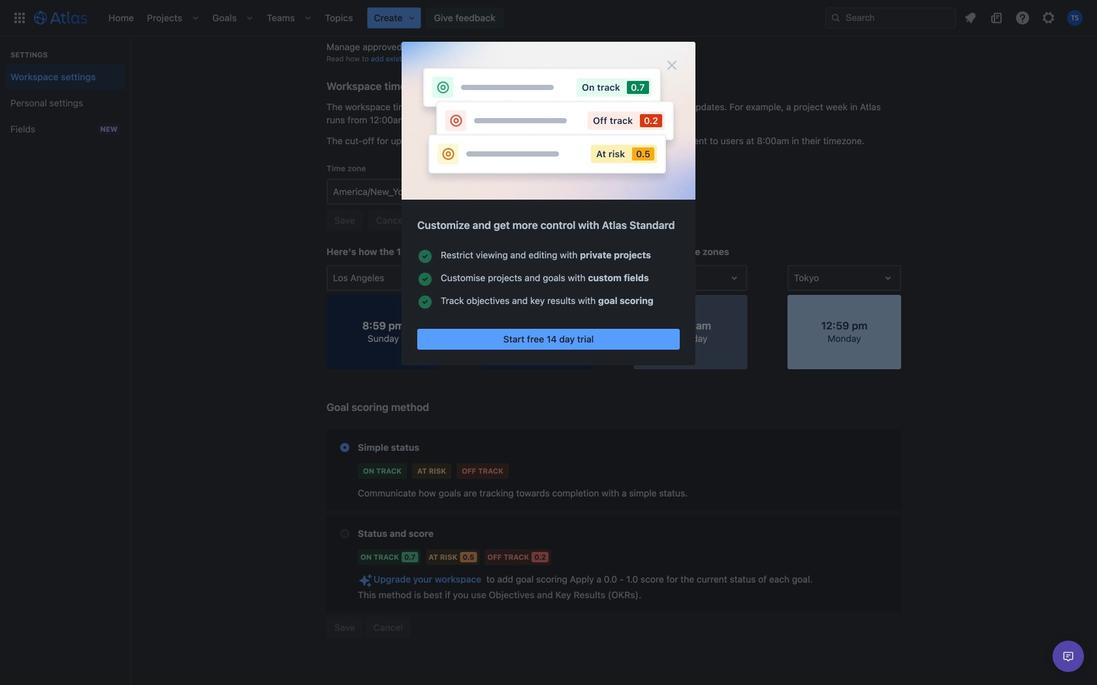 Task type: describe. For each thing, give the bounding box(es) containing it.
1 vertical spatial open image
[[419, 270, 435, 286]]

1 open image from the left
[[573, 270, 589, 286]]

0 vertical spatial open image
[[573, 184, 589, 200]]

open intercom messenger image
[[1061, 649, 1076, 665]]

an external link image
[[492, 41, 502, 52]]

close banner image
[[664, 57, 680, 73]]

top element
[[8, 0, 826, 36]]

an external link image
[[498, 12, 508, 23]]



Task type: locate. For each thing, give the bounding box(es) containing it.
help image
[[1015, 10, 1031, 26]]

atlas feature image
[[417, 295, 433, 310]]

open image
[[573, 270, 589, 286], [727, 270, 742, 286], [880, 270, 896, 286]]

banner
[[0, 0, 1097, 37]]

open image
[[573, 184, 589, 200], [419, 270, 435, 286]]

search image
[[831, 13, 841, 23]]

1 vertical spatial atlas feature image
[[417, 272, 433, 287]]

None search field
[[826, 8, 956, 28]]

Search field
[[826, 8, 956, 28]]

0 vertical spatial atlas feature image
[[417, 249, 433, 265]]

1 horizontal spatial open image
[[573, 184, 589, 200]]

2 horizontal spatial open image
[[880, 270, 896, 286]]

2 open image from the left
[[727, 270, 742, 286]]

0 horizontal spatial open image
[[419, 270, 435, 286]]

3 open image from the left
[[880, 270, 896, 286]]

0 horizontal spatial open image
[[573, 270, 589, 286]]

1 horizontal spatial open image
[[727, 270, 742, 286]]

2 atlas feature image from the top
[[417, 272, 433, 287]]

group
[[5, 37, 125, 146]]

atlas feature image
[[417, 249, 433, 265], [417, 272, 433, 287]]

atlas paid feature image
[[358, 573, 374, 589]]

1 atlas feature image from the top
[[417, 249, 433, 265]]



Task type: vqa. For each thing, say whether or not it's contained in the screenshot.
1st Atlas feature icon
yes



